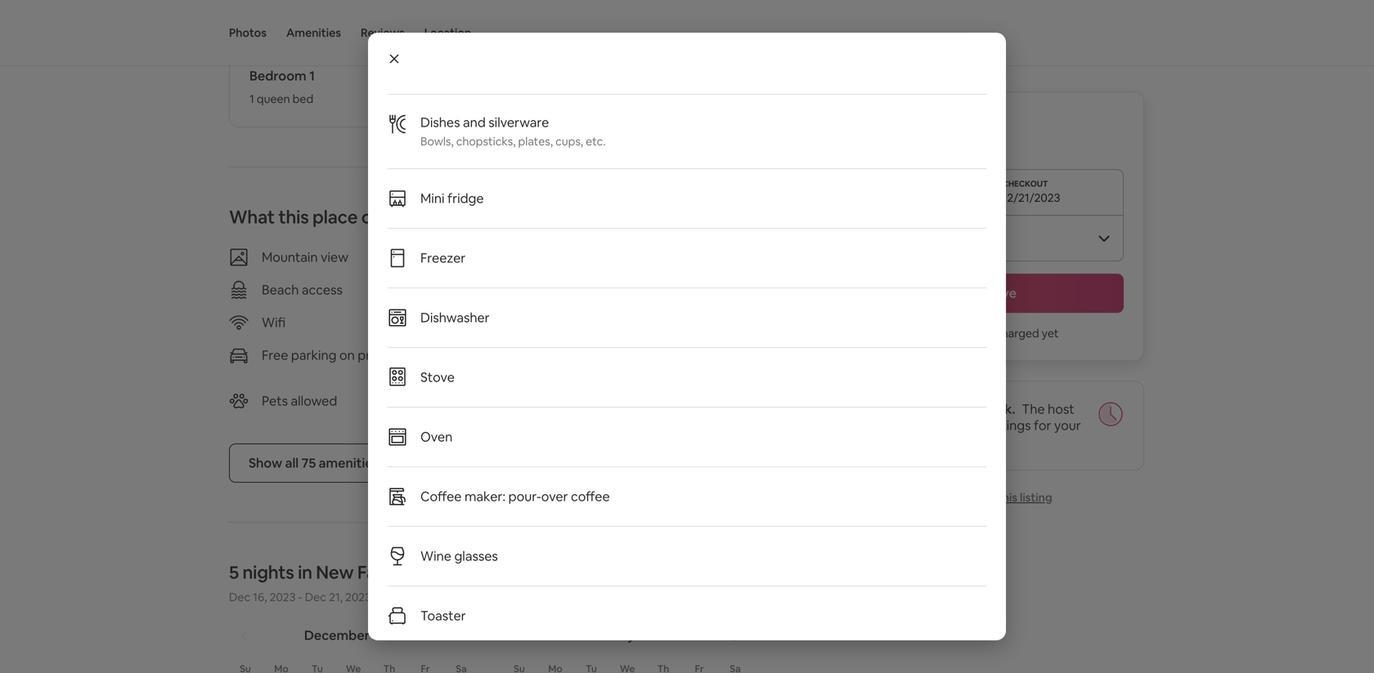 Task type: locate. For each thing, give the bounding box(es) containing it.
reviews button
[[361, 0, 405, 65]]

queen
[[257, 92, 290, 106]]

coffee
[[571, 489, 610, 505]]

over
[[541, 489, 568, 505]]

0 horizontal spatial king
[[439, 92, 461, 106]]

hours right "24" at left bottom
[[618, 362, 652, 379]]

0 horizontal spatial bed
[[293, 92, 313, 106]]

property
[[660, 393, 714, 410]]

security
[[535, 393, 585, 410]]

on right parking
[[339, 347, 355, 364]]

year,
[[535, 362, 564, 379]]

1 vertical spatial on
[[642, 393, 657, 410]]

16,
[[253, 590, 267, 605]]

private
[[535, 345, 577, 362]]

0 horizontal spatial 1 king bed
[[432, 92, 485, 106]]

on for parking
[[339, 347, 355, 364]]

dishes and silverware bowls, chopsticks, plates, cups, etc.
[[420, 114, 606, 149]]

bedroom 1 1 queen bed
[[249, 67, 315, 106]]

1 horizontal spatial 2023
[[345, 590, 371, 605]]

kitchen
[[535, 282, 582, 298]]

book.
[[980, 401, 1015, 418]]

this for listing
[[998, 491, 1017, 505]]

0 vertical spatial -
[[627, 345, 632, 362]]

allowed
[[291, 393, 337, 410]]

bedroom
[[249, 67, 306, 84]]

2 horizontal spatial 2023
[[372, 628, 402, 644]]

0 horizontal spatial this
[[278, 206, 309, 229]]

nights
[[242, 561, 294, 585]]

- right tub
[[627, 345, 632, 362]]

bed
[[293, 92, 313, 106], [464, 92, 485, 106], [646, 92, 667, 106]]

fairfield
[[357, 561, 424, 585]]

0 vertical spatial all
[[689, 345, 702, 362]]

1 king bed
[[432, 92, 485, 106], [614, 92, 667, 106]]

coffee
[[420, 489, 462, 505]]

left
[[940, 401, 961, 418]]

1 horizontal spatial 1 king bed
[[614, 92, 667, 106]]

1 horizontal spatial bed
[[464, 92, 485, 106]]

1 horizontal spatial king
[[622, 92, 644, 106]]

0 horizontal spatial 2023
[[269, 590, 296, 605]]

bookings
[[976, 418, 1031, 434]]

1
[[309, 67, 315, 84], [249, 92, 254, 106], [432, 92, 437, 106], [614, 92, 619, 106]]

2023 right december
[[372, 628, 402, 644]]

0 horizontal spatial all
[[285, 455, 299, 472]]

2023 right 21,
[[345, 590, 371, 605]]

location
[[424, 25, 471, 40]]

be
[[979, 326, 993, 341]]

this up mountain
[[278, 206, 309, 229]]

amenities
[[286, 25, 341, 40]]

12/21/2023
[[1002, 191, 1060, 205]]

0 horizontal spatial dec
[[229, 590, 250, 605]]

premises
[[358, 347, 412, 364]]

1 horizontal spatial dec
[[305, 590, 326, 605]]

cups,
[[555, 134, 583, 149]]

reserve button
[[860, 274, 1124, 313]]

1 bed from the left
[[293, 92, 313, 106]]

pour-
[[508, 489, 541, 505]]

only
[[860, 401, 889, 418]]

tub
[[603, 345, 624, 362]]

what this place offers dialog
[[368, 20, 1006, 647]]

mini fridge
[[420, 190, 484, 207]]

1 horizontal spatial all
[[689, 345, 702, 362]]

-
[[627, 345, 632, 362], [298, 590, 302, 605]]

1 horizontal spatial -
[[627, 345, 632, 362]]

2023 right 16,
[[269, 590, 296, 605]]

what
[[229, 206, 275, 229]]

freezer
[[420, 250, 466, 267]]

in
[[298, 561, 312, 585]]

3 bed from the left
[[646, 92, 667, 106]]

1 vertical spatial this
[[998, 491, 1017, 505]]

1 vertical spatial all
[[285, 455, 299, 472]]

0 vertical spatial on
[[339, 347, 355, 364]]

access
[[302, 282, 343, 298]]

- down in
[[298, 590, 302, 605]]

dishes
[[420, 114, 460, 131]]

hours
[[618, 362, 652, 379], [902, 401, 937, 418]]

dec
[[229, 590, 250, 605], [305, 590, 326, 605]]

0 vertical spatial this
[[278, 206, 309, 229]]

dates
[[860, 434, 894, 451]]

location button
[[424, 0, 471, 65]]

this for place
[[278, 206, 309, 229]]

soon.
[[897, 434, 929, 451]]

0 horizontal spatial hours
[[618, 362, 652, 379]]

chopsticks,
[[456, 134, 516, 149]]

1 horizontal spatial this
[[998, 491, 1017, 505]]

pets
[[262, 393, 288, 410]]

all right available
[[689, 345, 702, 362]]

2023
[[269, 590, 296, 605], [345, 590, 371, 605], [372, 628, 402, 644]]

all inside 'show all 75 amenities' button
[[285, 455, 299, 472]]

hot
[[580, 345, 600, 362]]

cameras
[[588, 393, 639, 410]]

mini
[[420, 190, 445, 207]]

hours right 8
[[902, 401, 937, 418]]

show all 75 amenities button
[[229, 444, 399, 483]]

1 horizontal spatial on
[[642, 393, 657, 410]]

wine glasses
[[420, 548, 498, 565]]

all left 75
[[285, 455, 299, 472]]

show
[[249, 455, 282, 472]]

silverware
[[489, 114, 549, 131]]

2 1 king bed from the left
[[614, 92, 667, 106]]

2 horizontal spatial bed
[[646, 92, 667, 106]]

dec left 16,
[[229, 590, 250, 605]]

all
[[689, 345, 702, 362], [285, 455, 299, 472]]

calendar application
[[209, 610, 1313, 674]]

pets allowed
[[262, 393, 337, 410]]

2 king from the left
[[622, 92, 644, 106]]

oven
[[420, 429, 453, 446]]

1 vertical spatial hours
[[902, 401, 937, 418]]

1 vertical spatial -
[[298, 590, 302, 605]]

0 horizontal spatial -
[[298, 590, 302, 605]]

accepting
[[912, 418, 973, 434]]

security cameras on property
[[535, 393, 714, 410]]

this left listing
[[998, 491, 1017, 505]]

king
[[439, 92, 461, 106], [622, 92, 644, 106]]

0 vertical spatial hours
[[618, 362, 652, 379]]

the host will stop accepting bookings for your dates soon.
[[860, 401, 1081, 451]]

what this place offers
[[229, 206, 411, 229]]

free parking on premises
[[262, 347, 412, 364]]

0 horizontal spatial on
[[339, 347, 355, 364]]

on right cameras
[[642, 393, 657, 410]]

dec left 21,
[[305, 590, 326, 605]]

1 1 king bed from the left
[[432, 92, 485, 106]]

photos
[[229, 25, 267, 40]]



Task type: vqa. For each thing, say whether or not it's contained in the screenshot.
Profile 'element'
no



Task type: describe. For each thing, give the bounding box(es) containing it.
dishwasher
[[420, 310, 490, 326]]

glasses
[[454, 548, 498, 565]]

and
[[463, 114, 486, 131]]

available
[[635, 345, 687, 362]]

report this listing button
[[932, 491, 1052, 505]]

maker:
[[465, 489, 506, 505]]

open
[[566, 362, 598, 379]]

stop
[[882, 418, 909, 434]]

all inside private hot tub - available all year, open 24 hours
[[689, 345, 702, 362]]

show all 75 amenities
[[249, 455, 379, 472]]

wifi
[[262, 314, 286, 331]]

12/21/2023 button
[[860, 169, 1124, 215]]

2 bed from the left
[[464, 92, 485, 106]]

january
[[585, 628, 635, 644]]

offers
[[361, 206, 411, 229]]

free
[[262, 347, 288, 364]]

- inside 5 nights in new fairfield dec 16, 2023 - dec 21, 2023
[[298, 590, 302, 605]]

amenities button
[[286, 0, 341, 65]]

mountain view
[[262, 249, 348, 266]]

january 2024
[[585, 628, 668, 644]]

december
[[304, 628, 370, 644]]

1 dec from the left
[[229, 590, 250, 605]]

coffee maker: pour-over coffee
[[420, 489, 610, 505]]

5 nights in new fairfield dec 16, 2023 - dec 21, 2023
[[229, 561, 424, 605]]

bowls,
[[420, 134, 454, 149]]

fridge
[[447, 190, 484, 207]]

plates,
[[518, 134, 553, 149]]

on for cameras
[[642, 393, 657, 410]]

private hot tub - available all year, open 24 hours
[[535, 345, 702, 379]]

mountain
[[262, 249, 318, 266]]

listing
[[1020, 491, 1052, 505]]

december 2023
[[304, 628, 402, 644]]

toaster
[[420, 608, 466, 625]]

the
[[1022, 401, 1045, 418]]

new
[[316, 561, 354, 585]]

report this listing
[[958, 491, 1052, 505]]

1 horizontal spatial hours
[[902, 401, 937, 418]]

24
[[600, 362, 615, 379]]

report
[[958, 491, 995, 505]]

yet
[[1042, 326, 1059, 341]]

you won't be charged yet
[[925, 326, 1059, 341]]

8
[[891, 401, 899, 418]]

1 king from the left
[[439, 92, 461, 106]]

beach access
[[262, 282, 343, 298]]

21,
[[329, 590, 343, 605]]

beach
[[262, 282, 299, 298]]

- inside private hot tub - available all year, open 24 hours
[[627, 345, 632, 362]]

reserve
[[967, 285, 1017, 302]]

will
[[860, 418, 879, 434]]

2 dec from the left
[[305, 590, 326, 605]]

for
[[1034, 418, 1051, 434]]

bed inside bedroom 1 1 queen bed
[[293, 92, 313, 106]]

host
[[1048, 401, 1074, 418]]

2023 inside calendar application
[[372, 628, 402, 644]]

75
[[301, 455, 316, 472]]

wine
[[420, 548, 451, 565]]

you
[[925, 326, 945, 341]]

reviews
[[361, 25, 405, 40]]

your
[[1054, 418, 1081, 434]]

place
[[312, 206, 358, 229]]

only 8 hours left to book.
[[860, 401, 1015, 418]]

stove
[[420, 369, 455, 386]]

photos button
[[229, 0, 267, 65]]

2024
[[637, 628, 668, 644]]

hours inside private hot tub - available all year, open 24 hours
[[618, 362, 652, 379]]

to
[[964, 401, 977, 418]]

won't
[[947, 326, 977, 341]]

amenities
[[319, 455, 379, 472]]



